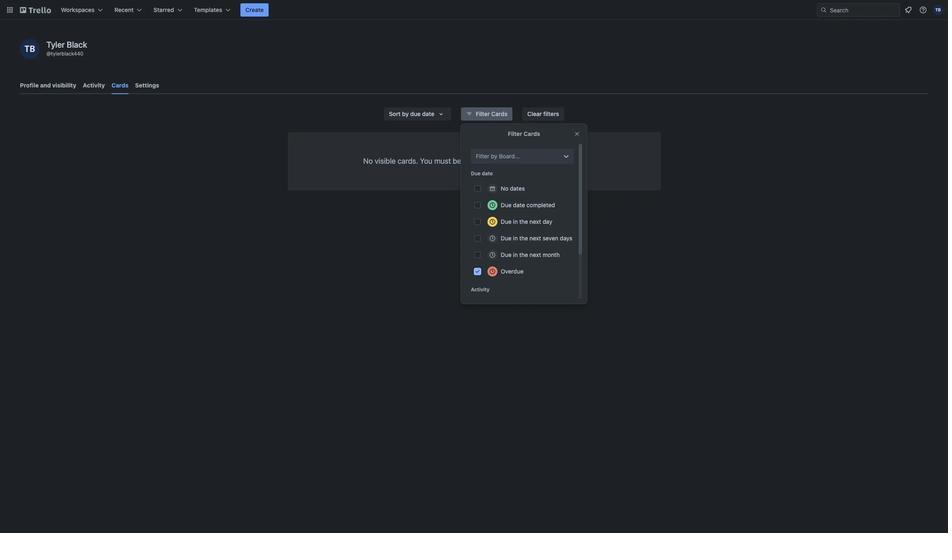 Task type: vqa. For each thing, say whether or not it's contained in the screenshot.
the Close image
no



Task type: describe. For each thing, give the bounding box(es) containing it.
recent button
[[110, 3, 147, 17]]

completed
[[527, 202, 555, 209]]

in for due in the next month
[[513, 251, 518, 258]]

0 vertical spatial activity
[[83, 82, 105, 89]]

no dates
[[501, 185, 525, 192]]

0 notifications image
[[904, 5, 914, 15]]

days
[[560, 235, 573, 242]]

cards.
[[398, 157, 418, 166]]

must
[[435, 157, 451, 166]]

settings
[[135, 82, 159, 89]]

filter cards button
[[461, 107, 513, 121]]

sort by due date
[[389, 110, 435, 117]]

you
[[420, 157, 433, 166]]

due for due in the next seven days
[[501, 235, 512, 242]]

1 vertical spatial tyler black (tylerblack440) image
[[20, 39, 40, 59]]

search image
[[821, 7, 828, 13]]

1 to from the left
[[486, 157, 493, 166]]

templates
[[194, 6, 222, 13]]

here.
[[568, 157, 585, 166]]

clear
[[528, 110, 542, 117]]

clear filters
[[528, 110, 560, 117]]

the for seven
[[520, 235, 528, 242]]

next for seven
[[530, 235, 541, 242]]

profile
[[20, 82, 39, 89]]

@
[[46, 51, 51, 57]]

date for due date completed
[[513, 202, 525, 209]]

date inside popup button
[[422, 110, 435, 117]]

1 horizontal spatial filter cards
[[508, 130, 540, 137]]

no visible cards. you must be added to a card for it to appear here.
[[364, 157, 585, 166]]

card
[[501, 157, 516, 166]]

2 to from the left
[[535, 157, 541, 166]]

2 vertical spatial filter
[[476, 153, 490, 160]]

be
[[453, 157, 462, 166]]

due for due date
[[471, 171, 481, 177]]

the for day
[[520, 218, 528, 225]]

filter inside button
[[476, 110, 490, 117]]

a
[[495, 157, 499, 166]]

tylerblack440
[[51, 51, 83, 57]]

added
[[463, 157, 485, 166]]

by for filter
[[491, 153, 498, 160]]

activity link
[[83, 78, 105, 93]]

primary element
[[0, 0, 949, 20]]

in for due in the next seven days
[[513, 235, 518, 242]]

cards link
[[112, 78, 129, 94]]

1 horizontal spatial activity
[[471, 287, 490, 293]]

the for month
[[520, 251, 528, 258]]



Task type: locate. For each thing, give the bounding box(es) containing it.
profile and visibility
[[20, 82, 76, 89]]

date for due date
[[482, 171, 493, 177]]

profile and visibility link
[[20, 78, 76, 93]]

close popover image
[[574, 131, 581, 137]]

2 vertical spatial the
[[520, 251, 528, 258]]

due
[[411, 110, 421, 117]]

templates button
[[189, 3, 236, 17]]

1 horizontal spatial tyler black (tylerblack440) image
[[934, 5, 944, 15]]

due down due in the next day at right top
[[501, 235, 512, 242]]

next left seven
[[530, 235, 541, 242]]

1 horizontal spatial date
[[482, 171, 493, 177]]

tyler black (tylerblack440) image
[[934, 5, 944, 15], [20, 39, 40, 59]]

3 in from the top
[[513, 251, 518, 258]]

cards inside button
[[492, 110, 508, 117]]

due down no dates
[[501, 202, 512, 209]]

to left a at the right of the page
[[486, 157, 493, 166]]

visibility
[[52, 82, 76, 89]]

in for due in the next day
[[513, 218, 518, 225]]

tyler black (tylerblack440) image left @
[[20, 39, 40, 59]]

due in the next seven days
[[501, 235, 573, 242]]

create button
[[241, 3, 269, 17]]

1 vertical spatial no
[[501, 185, 509, 192]]

it
[[529, 157, 533, 166]]

due down no visible cards. you must be added to a card for it to appear here.
[[471, 171, 481, 177]]

0 horizontal spatial activity
[[83, 82, 105, 89]]

2 vertical spatial cards
[[524, 130, 540, 137]]

0 vertical spatial tyler black (tylerblack440) image
[[934, 5, 944, 15]]

by for sort
[[402, 110, 409, 117]]

the
[[520, 218, 528, 225], [520, 235, 528, 242], [520, 251, 528, 258]]

in down due date completed
[[513, 218, 518, 225]]

1 vertical spatial date
[[482, 171, 493, 177]]

no for no visible cards. you must be added to a card for it to appear here.
[[364, 157, 373, 166]]

cards right activity "link"
[[112, 82, 129, 89]]

the down due in the next day at right top
[[520, 235, 528, 242]]

Search field
[[828, 4, 900, 16]]

2 horizontal spatial cards
[[524, 130, 540, 137]]

0 horizontal spatial no
[[364, 157, 373, 166]]

no left visible on the top of the page
[[364, 157, 373, 166]]

cards down clear
[[524, 130, 540, 137]]

for
[[518, 157, 527, 166]]

filter by board...
[[476, 153, 520, 160]]

due date completed
[[501, 202, 555, 209]]

2 in from the top
[[513, 235, 518, 242]]

1 in from the top
[[513, 218, 518, 225]]

due for due in the next day
[[501, 218, 512, 225]]

due for due in the next month
[[501, 251, 512, 258]]

2 the from the top
[[520, 235, 528, 242]]

black
[[67, 40, 87, 49]]

sort by due date button
[[384, 107, 451, 121]]

appear
[[543, 157, 566, 166]]

board...
[[499, 153, 520, 160]]

2 horizontal spatial date
[[513, 202, 525, 209]]

1 vertical spatial activity
[[471, 287, 490, 293]]

date down dates
[[513, 202, 525, 209]]

cards
[[112, 82, 129, 89], [492, 110, 508, 117], [524, 130, 540, 137]]

1 horizontal spatial to
[[535, 157, 541, 166]]

due
[[471, 171, 481, 177], [501, 202, 512, 209], [501, 218, 512, 225], [501, 235, 512, 242], [501, 251, 512, 258]]

the up overdue
[[520, 251, 528, 258]]

next left month
[[530, 251, 541, 258]]

due for due date completed
[[501, 202, 512, 209]]

overdue
[[501, 268, 524, 275]]

in up overdue
[[513, 251, 518, 258]]

1 next from the top
[[530, 218, 541, 225]]

0 horizontal spatial by
[[402, 110, 409, 117]]

open information menu image
[[920, 6, 928, 14]]

0 horizontal spatial tyler black (tylerblack440) image
[[20, 39, 40, 59]]

0 horizontal spatial filter cards
[[476, 110, 508, 117]]

0 horizontal spatial date
[[422, 110, 435, 117]]

due in the next day
[[501, 218, 553, 225]]

due down due date completed
[[501, 218, 512, 225]]

0 vertical spatial filter
[[476, 110, 490, 117]]

1 vertical spatial by
[[491, 153, 498, 160]]

clear filters button
[[523, 107, 565, 121]]

by inside popup button
[[402, 110, 409, 117]]

and
[[40, 82, 51, 89]]

in
[[513, 218, 518, 225], [513, 235, 518, 242], [513, 251, 518, 258]]

next
[[530, 218, 541, 225], [530, 235, 541, 242], [530, 251, 541, 258]]

back to home image
[[20, 3, 51, 17]]

1 vertical spatial the
[[520, 235, 528, 242]]

3 next from the top
[[530, 251, 541, 258]]

tyler black (tylerblack440) image right open information menu icon
[[934, 5, 944, 15]]

dates
[[510, 185, 525, 192]]

0 horizontal spatial to
[[486, 157, 493, 166]]

filter cards inside filter cards button
[[476, 110, 508, 117]]

0 vertical spatial in
[[513, 218, 518, 225]]

next for month
[[530, 251, 541, 258]]

date
[[422, 110, 435, 117], [482, 171, 493, 177], [513, 202, 525, 209]]

2 vertical spatial in
[[513, 251, 518, 258]]

no for no dates
[[501, 185, 509, 192]]

workspaces
[[61, 6, 95, 13]]

in down due in the next day at right top
[[513, 235, 518, 242]]

filter
[[476, 110, 490, 117], [508, 130, 523, 137], [476, 153, 490, 160]]

visible
[[375, 157, 396, 166]]

1 vertical spatial filter
[[508, 130, 523, 137]]

month
[[543, 251, 560, 258]]

by
[[402, 110, 409, 117], [491, 153, 498, 160]]

tyler black @ tylerblack440
[[46, 40, 87, 57]]

recent
[[115, 6, 134, 13]]

1 the from the top
[[520, 218, 528, 225]]

0 vertical spatial no
[[364, 157, 373, 166]]

settings link
[[135, 78, 159, 93]]

workspaces button
[[56, 3, 108, 17]]

date down no visible cards. you must be added to a card for it to appear here.
[[482, 171, 493, 177]]

1 vertical spatial cards
[[492, 110, 508, 117]]

tyler
[[46, 40, 65, 49]]

sort
[[389, 110, 401, 117]]

1 vertical spatial next
[[530, 235, 541, 242]]

by left due
[[402, 110, 409, 117]]

by left card
[[491, 153, 498, 160]]

due date
[[471, 171, 493, 177]]

0 vertical spatial date
[[422, 110, 435, 117]]

seven
[[543, 235, 559, 242]]

due in the next month
[[501, 251, 560, 258]]

no left dates
[[501, 185, 509, 192]]

1 horizontal spatial by
[[491, 153, 498, 160]]

filter cards
[[476, 110, 508, 117], [508, 130, 540, 137]]

next for day
[[530, 218, 541, 225]]

0 vertical spatial next
[[530, 218, 541, 225]]

activity
[[83, 82, 105, 89], [471, 287, 490, 293]]

starred button
[[149, 3, 187, 17]]

2 vertical spatial next
[[530, 251, 541, 258]]

the down due date completed
[[520, 218, 528, 225]]

next left day
[[530, 218, 541, 225]]

0 vertical spatial by
[[402, 110, 409, 117]]

due up overdue
[[501, 251, 512, 258]]

0 horizontal spatial cards
[[112, 82, 129, 89]]

2 next from the top
[[530, 235, 541, 242]]

3 the from the top
[[520, 251, 528, 258]]

0 vertical spatial cards
[[112, 82, 129, 89]]

1 vertical spatial in
[[513, 235, 518, 242]]

create
[[246, 6, 264, 13]]

1 horizontal spatial no
[[501, 185, 509, 192]]

1 horizontal spatial cards
[[492, 110, 508, 117]]

day
[[543, 218, 553, 225]]

2 vertical spatial date
[[513, 202, 525, 209]]

starred
[[154, 6, 174, 13]]

to right it
[[535, 157, 541, 166]]

date right due
[[422, 110, 435, 117]]

1 vertical spatial filter cards
[[508, 130, 540, 137]]

cards left clear
[[492, 110, 508, 117]]

0 vertical spatial filter cards
[[476, 110, 508, 117]]

filters
[[544, 110, 560, 117]]

0 vertical spatial the
[[520, 218, 528, 225]]

no
[[364, 157, 373, 166], [501, 185, 509, 192]]

to
[[486, 157, 493, 166], [535, 157, 541, 166]]



